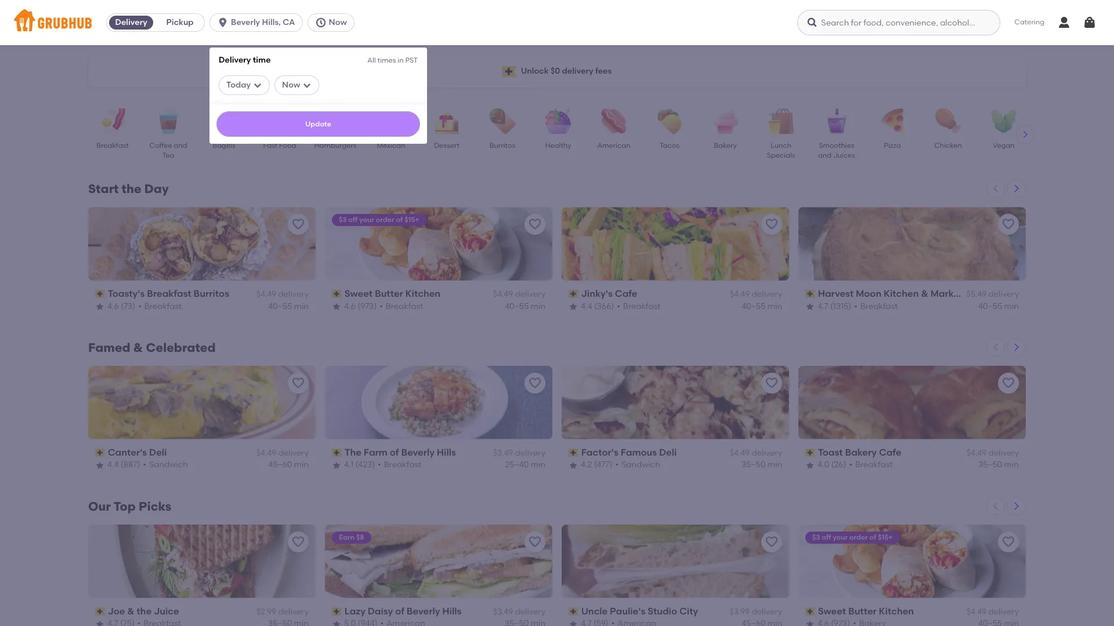 Task type: describe. For each thing, give the bounding box(es) containing it.
• for butter
[[380, 302, 383, 311]]

smoothies and juices
[[818, 142, 855, 160]]

$4.49 for 4.0 (26)
[[967, 449, 987, 459]]

min for jinky's cafe
[[768, 302, 782, 311]]

35–50 for toast bakery cafe
[[978, 460, 1002, 470]]

lazy daisy of beverly hills
[[345, 606, 462, 617]]

coffee and tea
[[149, 142, 187, 160]]

min for toast bakery cafe
[[1004, 460, 1019, 470]]

american
[[597, 142, 631, 150]]

save this restaurant image for jinky's cafe
[[765, 218, 779, 232]]

top
[[113, 500, 136, 514]]

sandwich for deli
[[149, 460, 188, 470]]

factor's famous deli
[[581, 447, 677, 458]]

vegan image
[[984, 109, 1024, 134]]

hamburgers
[[314, 142, 357, 150]]

• for breakfast
[[138, 302, 141, 311]]

1 vertical spatial $3
[[812, 534, 820, 542]]

1 vertical spatial off
[[822, 534, 831, 542]]

45–60
[[268, 460, 292, 470]]

save this restaurant button for toasty's breakfast burritos
[[288, 214, 309, 235]]

tacos image
[[649, 109, 690, 134]]

$4.49 for 4.4 (887)
[[256, 449, 276, 459]]

delivery button
[[107, 13, 156, 32]]

(973)
[[358, 302, 377, 311]]

4.7
[[818, 302, 828, 311]]

picks
[[139, 500, 172, 514]]

lunch specials
[[767, 142, 795, 160]]

4.2 (477)
[[581, 460, 613, 470]]

$4.49 for 4.2 (477)
[[730, 449, 750, 459]]

caret right icon image for our top picks
[[1012, 502, 1021, 511]]

beverly inside button
[[231, 17, 260, 27]]

0 horizontal spatial sweet
[[345, 288, 373, 299]]

breakfast down breakfast 'image'
[[97, 142, 129, 150]]

breakfast image
[[92, 109, 133, 134]]

update
[[305, 120, 331, 128]]

bagels
[[213, 142, 235, 150]]

35–50 min for toast bakery cafe
[[978, 460, 1019, 470]]

in
[[398, 56, 404, 64]]

(26)
[[831, 460, 846, 470]]

breakfast for toast bakery cafe
[[855, 460, 893, 470]]

4.6 (73)
[[107, 302, 135, 311]]

grubhub plus flag logo image
[[502, 66, 516, 77]]

• for deli
[[143, 460, 146, 470]]

40–55 for sweet butter kitchen
[[505, 302, 529, 311]]

fast food image
[[259, 109, 300, 134]]

$8
[[356, 534, 364, 542]]

(366)
[[594, 302, 614, 311]]

(1315)
[[830, 302, 851, 311]]

0 vertical spatial sweet butter kitchen
[[345, 288, 441, 299]]

$2.99 delivery
[[256, 608, 309, 618]]

start
[[88, 182, 119, 196]]

4.4 (887)
[[107, 460, 140, 470]]

pizza
[[884, 142, 901, 150]]

$3.49 delivery for celebrated
[[493, 449, 546, 459]]

delivery for delivery
[[115, 17, 147, 27]]

0 vertical spatial the
[[122, 182, 141, 196]]

save this restaurant image for the farm of beverly hills
[[528, 377, 542, 391]]

$4.49 delivery for (366)
[[730, 290, 782, 300]]

pizza image
[[872, 109, 913, 134]]

min for harvest moon kitchen & marketplace
[[1004, 302, 1019, 311]]

lunch specials image
[[761, 109, 801, 134]]

4.2
[[581, 460, 592, 470]]

toasty's
[[108, 288, 145, 299]]

subscription pass image for 4.6 (73)
[[95, 290, 105, 298]]

35–50 min for factor's famous deli
[[742, 460, 782, 470]]

famous
[[621, 447, 657, 458]]

daisy
[[368, 606, 393, 617]]

4.4 (366)
[[581, 302, 614, 311]]

moon
[[856, 288, 882, 299]]

save this restaurant image for toasty's breakfast burritos
[[291, 218, 305, 232]]

4.0 (26)
[[818, 460, 846, 470]]

40–55 for jinky's cafe
[[742, 302, 766, 311]]

mexican
[[377, 142, 405, 150]]

kitchen for start the day
[[884, 288, 919, 299]]

today
[[226, 80, 251, 90]]

caret left icon image for famed & celebrated
[[991, 343, 1001, 352]]

• for famous
[[615, 460, 619, 470]]

fast
[[263, 142, 277, 150]]

update button
[[217, 111, 420, 137]]

delivery time
[[219, 55, 271, 65]]

our
[[88, 500, 111, 514]]

beverly hills, ca
[[231, 17, 295, 27]]

0 horizontal spatial bakery
[[714, 142, 737, 150]]

4.0
[[818, 460, 829, 470]]

• for cafe
[[617, 302, 620, 311]]

$4.49 delivery for (73)
[[256, 290, 309, 300]]

0 horizontal spatial your
[[359, 216, 374, 224]]

subscription pass image for 4.0 (26)
[[806, 449, 816, 457]]

chicken
[[934, 142, 962, 150]]

our top picks
[[88, 500, 172, 514]]

kitchen for our top picks
[[879, 606, 914, 617]]

subscription pass image for 4.4 (887)
[[95, 449, 105, 457]]

caret left icon image for start the day
[[991, 184, 1001, 193]]

1 horizontal spatial svg image
[[807, 17, 818, 28]]

specials
[[767, 152, 795, 160]]

hills for our top picks
[[442, 606, 462, 617]]

• breakfast for cafe
[[617, 302, 661, 311]]

jinky's
[[581, 288, 613, 299]]

the farm of beverly hills
[[345, 447, 456, 458]]

sandwich for famous
[[622, 460, 660, 470]]

1 horizontal spatial svg image
[[253, 81, 262, 90]]

breakfast right 'toasty's'
[[147, 288, 191, 299]]

canter's deli
[[108, 447, 167, 458]]

subscription pass image for 4.6 (973)
[[332, 290, 342, 298]]

tea
[[162, 152, 174, 160]]

pst
[[405, 56, 418, 64]]

25–40 min
[[505, 460, 546, 470]]

studio
[[648, 606, 677, 617]]

city
[[680, 606, 698, 617]]

breakfast for jinky's cafe
[[623, 302, 661, 311]]

$4.49 delivery for (887)
[[256, 449, 309, 459]]

• breakfast for bakery
[[849, 460, 893, 470]]

1 vertical spatial your
[[833, 534, 848, 542]]

• for farm
[[378, 460, 381, 470]]

bagels image
[[204, 109, 244, 134]]

$0
[[551, 66, 560, 76]]

min for the farm of beverly hills
[[531, 460, 546, 470]]

1 vertical spatial order
[[850, 534, 868, 542]]

subscription pass image for our top picks
[[569, 608, 579, 616]]

famed
[[88, 341, 130, 355]]

paulie's
[[610, 606, 646, 617]]

4.1 (423)
[[344, 460, 375, 470]]

american image
[[594, 109, 634, 134]]

earn $8
[[339, 534, 364, 542]]

4.6 (973)
[[344, 302, 377, 311]]

min for factor's famous deli
[[768, 460, 782, 470]]

fees
[[595, 66, 612, 76]]

1 vertical spatial the
[[137, 606, 152, 617]]

subscription pass image for famed & celebrated
[[569, 449, 579, 457]]

1 horizontal spatial $3 off your order of $15+
[[812, 534, 893, 542]]

& for the
[[127, 606, 134, 617]]

breakfast for the farm of beverly hills
[[384, 460, 421, 470]]

40–55 min for toasty's breakfast burritos
[[268, 302, 309, 311]]

breakfast for sweet butter kitchen
[[386, 302, 423, 311]]

subscription pass image for 4.4 (366)
[[569, 290, 579, 298]]

times
[[378, 56, 396, 64]]

ca
[[283, 17, 295, 27]]

(887)
[[121, 460, 140, 470]]

lunch
[[771, 142, 791, 150]]

and for smoothies and juices
[[818, 152, 832, 160]]

dessert image
[[427, 109, 467, 134]]

harvest
[[818, 288, 854, 299]]

tacos
[[660, 142, 680, 150]]

day
[[144, 182, 169, 196]]

4.6 for sweet butter kitchen
[[344, 302, 356, 311]]

$2.99
[[256, 608, 276, 618]]

$4.49 delivery for (973)
[[493, 290, 546, 300]]

4.7 (1315)
[[818, 302, 851, 311]]

• breakfast for moon
[[854, 302, 898, 311]]

start the day
[[88, 182, 169, 196]]

marketplace
[[931, 288, 989, 299]]

save this restaurant button for uncle paulie's studio city
[[761, 532, 782, 553]]

subscription pass image for 4.1 (423)
[[332, 449, 342, 457]]

4.1
[[344, 460, 354, 470]]

unlock $0 delivery fees
[[521, 66, 612, 76]]

• for moon
[[854, 302, 858, 311]]

pickup button
[[156, 13, 204, 32]]

beverly for picks
[[407, 606, 440, 617]]

coffee
[[149, 142, 172, 150]]

0 horizontal spatial now
[[282, 80, 300, 90]]



Task type: locate. For each thing, give the bounding box(es) containing it.
1 horizontal spatial now
[[329, 17, 347, 27]]

0 horizontal spatial delivery
[[115, 17, 147, 27]]

1 4.6 from the left
[[107, 302, 119, 311]]

0 vertical spatial order
[[376, 216, 394, 224]]

0 horizontal spatial order
[[376, 216, 394, 224]]

$5.49 delivery
[[967, 290, 1019, 300]]

3 caret left icon image from the top
[[991, 502, 1001, 511]]

1 horizontal spatial delivery
[[219, 55, 251, 65]]

chicken image
[[928, 109, 969, 134]]

save this restaurant button for jinky's cafe
[[761, 214, 782, 235]]

0 horizontal spatial 35–50 min
[[742, 460, 782, 470]]

4.4 down jinky's
[[581, 302, 592, 311]]

0 horizontal spatial burritos
[[194, 288, 229, 299]]

2 4.6 from the left
[[344, 302, 356, 311]]

save this restaurant button for the farm of beverly hills
[[525, 373, 546, 394]]

0 vertical spatial sweet
[[345, 288, 373, 299]]

1 vertical spatial now
[[282, 80, 300, 90]]

and down smoothies
[[818, 152, 832, 160]]

1 caret left icon image from the top
[[991, 184, 1001, 193]]

food
[[279, 142, 296, 150]]

0 vertical spatial $3.49
[[493, 449, 513, 459]]

0 vertical spatial $3
[[339, 216, 347, 224]]

breakfast for harvest moon kitchen & marketplace
[[860, 302, 898, 311]]

sandwich down famous
[[622, 460, 660, 470]]

mexican image
[[371, 109, 411, 134]]

1 horizontal spatial 35–50
[[978, 460, 1002, 470]]

deli right famous
[[659, 447, 677, 458]]

4 40–55 from the left
[[978, 302, 1002, 311]]

joe & the juice
[[108, 606, 179, 617]]

smoothies
[[819, 142, 855, 150]]

svg image for now
[[315, 17, 326, 28]]

2 subscription pass image from the top
[[569, 608, 579, 616]]

subscription pass image
[[569, 449, 579, 457], [569, 608, 579, 616]]

famed & celebrated
[[88, 341, 216, 355]]

$4.49
[[256, 290, 276, 300], [493, 290, 513, 300], [730, 290, 750, 300], [256, 449, 276, 459], [730, 449, 750, 459], [967, 449, 987, 459], [967, 608, 987, 618]]

1 vertical spatial beverly
[[401, 447, 435, 458]]

jinky's cafe
[[581, 288, 637, 299]]

beverly for celebrated
[[401, 447, 435, 458]]

1 vertical spatial bakery
[[845, 447, 877, 458]]

1 horizontal spatial $15+
[[878, 534, 893, 542]]

4 40–55 min from the left
[[978, 302, 1019, 311]]

0 vertical spatial cafe
[[615, 288, 637, 299]]

3 40–55 from the left
[[742, 302, 766, 311]]

1 horizontal spatial deli
[[659, 447, 677, 458]]

beverly right farm
[[401, 447, 435, 458]]

1 vertical spatial sweet
[[818, 606, 846, 617]]

0 vertical spatial delivery
[[115, 17, 147, 27]]

• breakfast down toast bakery cafe
[[849, 460, 893, 470]]

0 vertical spatial now
[[329, 17, 347, 27]]

main navigation navigation
[[0, 0, 1114, 627]]

earn
[[339, 534, 355, 542]]

1 horizontal spatial bakery
[[845, 447, 877, 458]]

• right (477) on the right bottom of page
[[615, 460, 619, 470]]

delivery up today at the top left of the page
[[219, 55, 251, 65]]

0 vertical spatial 4.4
[[581, 302, 592, 311]]

min for sweet butter kitchen
[[531, 302, 546, 311]]

0 vertical spatial caret left icon image
[[991, 184, 1001, 193]]

bakery
[[714, 142, 737, 150], [845, 447, 877, 458]]

2 deli from the left
[[659, 447, 677, 458]]

• breakfast down the farm of beverly hills
[[378, 460, 421, 470]]

• sandwich for deli
[[143, 460, 188, 470]]

bakery up (26)
[[845, 447, 877, 458]]

• right (366)
[[617, 302, 620, 311]]

pickup
[[166, 17, 194, 27]]

subscription pass image for 4.7 (1315)
[[806, 290, 816, 298]]

3 40–55 min from the left
[[742, 302, 782, 311]]

0 horizontal spatial 4.4
[[107, 460, 119, 470]]

2 40–55 min from the left
[[505, 302, 546, 311]]

all times in pst
[[368, 56, 418, 64]]

2 sandwich from the left
[[622, 460, 660, 470]]

2 40–55 from the left
[[505, 302, 529, 311]]

2 35–50 from the left
[[978, 460, 1002, 470]]

save this restaurant image
[[291, 218, 305, 232], [765, 218, 779, 232], [1002, 218, 1016, 232], [291, 377, 305, 391], [528, 377, 542, 391], [765, 377, 779, 391], [765, 536, 779, 549]]

burritos
[[490, 142, 515, 150], [194, 288, 229, 299]]

joe
[[108, 606, 125, 617]]

0 vertical spatial burritos
[[490, 142, 515, 150]]

and
[[174, 142, 187, 150], [818, 152, 832, 160]]

4.6
[[107, 302, 119, 311], [344, 302, 356, 311]]

time
[[253, 55, 271, 65]]

1 vertical spatial $3.49
[[493, 608, 513, 618]]

healthy
[[545, 142, 571, 150]]

• breakfast
[[138, 302, 182, 311], [380, 302, 423, 311], [617, 302, 661, 311], [854, 302, 898, 311], [378, 460, 421, 470], [849, 460, 893, 470]]

farm
[[364, 447, 388, 458]]

0 horizontal spatial svg image
[[303, 81, 312, 90]]

and up tea at top
[[174, 142, 187, 150]]

4.6 for toasty's breakfast burritos
[[107, 302, 119, 311]]

your
[[359, 216, 374, 224], [833, 534, 848, 542]]

harvest moon kitchen & marketplace
[[818, 288, 989, 299]]

breakfast down the farm of beverly hills
[[384, 460, 421, 470]]

2 vertical spatial caret left icon image
[[991, 502, 1001, 511]]

the left "juice"
[[137, 606, 152, 617]]

1 vertical spatial and
[[818, 152, 832, 160]]

juices
[[833, 152, 855, 160]]

coffee and tea image
[[148, 109, 189, 134]]

toast
[[818, 447, 843, 458]]

1 40–55 min from the left
[[268, 302, 309, 311]]

svg image right ca at the left top of page
[[315, 17, 326, 28]]

hamburgers image
[[315, 109, 356, 134]]

sweet
[[345, 288, 373, 299], [818, 606, 846, 617]]

breakfast down toast bakery cafe
[[855, 460, 893, 470]]

• breakfast for farm
[[378, 460, 421, 470]]

0 vertical spatial hills
[[437, 447, 456, 458]]

1 vertical spatial cafe
[[879, 447, 902, 458]]

•
[[138, 302, 141, 311], [380, 302, 383, 311], [617, 302, 620, 311], [854, 302, 858, 311], [143, 460, 146, 470], [378, 460, 381, 470], [615, 460, 619, 470], [849, 460, 852, 470]]

• breakfast down toasty's breakfast burritos
[[138, 302, 182, 311]]

svg image
[[217, 17, 229, 28], [315, 17, 326, 28], [253, 81, 262, 90]]

0 vertical spatial beverly
[[231, 17, 260, 27]]

1 vertical spatial hills
[[442, 606, 462, 617]]

1 horizontal spatial off
[[822, 534, 831, 542]]

2 $3.49 delivery from the top
[[493, 608, 546, 618]]

1 horizontal spatial your
[[833, 534, 848, 542]]

delivery inside button
[[115, 17, 147, 27]]

juice
[[154, 606, 179, 617]]

delivery left pickup
[[115, 17, 147, 27]]

40–55 min for jinky's cafe
[[742, 302, 782, 311]]

1 horizontal spatial order
[[850, 534, 868, 542]]

vegan
[[993, 142, 1015, 150]]

1 vertical spatial $15+
[[878, 534, 893, 542]]

svg image left beverly hills, ca
[[217, 17, 229, 28]]

40–55
[[268, 302, 292, 311], [505, 302, 529, 311], [742, 302, 766, 311], [978, 302, 1002, 311]]

1 horizontal spatial butter
[[848, 606, 877, 617]]

deli right canter's
[[149, 447, 167, 458]]

0 vertical spatial subscription pass image
[[569, 449, 579, 457]]

(477)
[[594, 460, 613, 470]]

breakfast down jinky's cafe
[[623, 302, 661, 311]]

the
[[345, 447, 362, 458]]

hills,
[[262, 17, 281, 27]]

$3.99
[[730, 608, 750, 618]]

hills
[[437, 447, 456, 458], [442, 606, 462, 617]]

delivery for delivery time
[[219, 55, 251, 65]]

1 vertical spatial &
[[133, 341, 143, 355]]

and inside coffee and tea
[[174, 142, 187, 150]]

$4.49 for 4.6 (73)
[[256, 290, 276, 300]]

0 horizontal spatial $3
[[339, 216, 347, 224]]

• breakfast for breakfast
[[138, 302, 182, 311]]

2 $3.49 from the top
[[493, 608, 513, 618]]

• for bakery
[[849, 460, 852, 470]]

&
[[921, 288, 928, 299], [133, 341, 143, 355], [127, 606, 134, 617]]

uncle
[[581, 606, 608, 617]]

svg image inside now button
[[315, 17, 326, 28]]

$5.49
[[967, 290, 987, 300]]

uncle paulie's studio city
[[581, 606, 698, 617]]

• breakfast for butter
[[380, 302, 423, 311]]

1 vertical spatial $3.49 delivery
[[493, 608, 546, 618]]

min
[[294, 302, 309, 311], [531, 302, 546, 311], [768, 302, 782, 311], [1004, 302, 1019, 311], [294, 460, 309, 470], [531, 460, 546, 470], [768, 460, 782, 470], [1004, 460, 1019, 470]]

1 horizontal spatial sweet
[[818, 606, 846, 617]]

subscription pass image left factor's
[[569, 449, 579, 457]]

catering button
[[1006, 9, 1053, 36]]

beverly right daisy
[[407, 606, 440, 617]]

sandwich
[[149, 460, 188, 470], [622, 460, 660, 470]]

0 horizontal spatial and
[[174, 142, 187, 150]]

svg image right today at the top left of the page
[[253, 81, 262, 90]]

45–60 min
[[268, 460, 309, 470]]

• sandwich down famous
[[615, 460, 660, 470]]

1 deli from the left
[[149, 447, 167, 458]]

1 vertical spatial burritos
[[194, 288, 229, 299]]

dessert
[[434, 142, 460, 150]]

the left day
[[122, 182, 141, 196]]

0 horizontal spatial 35–50
[[742, 460, 766, 470]]

1 vertical spatial subscription pass image
[[569, 608, 579, 616]]

0 horizontal spatial sweet butter kitchen
[[345, 288, 441, 299]]

2 vertical spatial &
[[127, 606, 134, 617]]

• breakfast right (973) at top
[[380, 302, 423, 311]]

min for toasty's breakfast burritos
[[294, 302, 309, 311]]

1 40–55 from the left
[[268, 302, 292, 311]]

beverly left hills,
[[231, 17, 260, 27]]

factor's
[[581, 447, 619, 458]]

kitchen
[[405, 288, 441, 299], [884, 288, 919, 299], [879, 606, 914, 617]]

4.4 for jinky's cafe
[[581, 302, 592, 311]]

• right (973) at top
[[380, 302, 383, 311]]

breakfast down moon
[[860, 302, 898, 311]]

1 vertical spatial sweet butter kitchen
[[818, 606, 914, 617]]

• sandwich down canter's deli
[[143, 460, 188, 470]]

2 • sandwich from the left
[[615, 460, 660, 470]]

1 vertical spatial $3 off your order of $15+
[[812, 534, 893, 542]]

burritos image
[[482, 109, 523, 134]]

$4.49 for 4.4 (366)
[[730, 290, 750, 300]]

1 $3.49 from the top
[[493, 449, 513, 459]]

$3 off your order of $15+
[[339, 216, 419, 224], [812, 534, 893, 542]]

0 horizontal spatial butter
[[375, 288, 403, 299]]

now
[[329, 17, 347, 27], [282, 80, 300, 90]]

min for canter's deli
[[294, 460, 309, 470]]

• breakfast down moon
[[854, 302, 898, 311]]

off
[[348, 216, 358, 224], [822, 534, 831, 542]]

the
[[122, 182, 141, 196], [137, 606, 152, 617]]

breakfast down toasty's breakfast burritos
[[144, 302, 182, 311]]

• right (1315)
[[854, 302, 858, 311]]

beverly hills, ca button
[[210, 13, 307, 32]]

2 horizontal spatial svg image
[[315, 17, 326, 28]]

save this restaurant button for factor's famous deli
[[761, 373, 782, 394]]

35–50 for factor's famous deli
[[742, 460, 766, 470]]

celebrated
[[146, 341, 216, 355]]

$3.49 delivery
[[493, 449, 546, 459], [493, 608, 546, 618]]

$4.49 for 4.6 (973)
[[493, 290, 513, 300]]

• right (887)
[[143, 460, 146, 470]]

$4.49 delivery for (26)
[[967, 449, 1019, 459]]

4.4 left (887)
[[107, 460, 119, 470]]

1 horizontal spatial and
[[818, 152, 832, 160]]

subscription pass image left uncle
[[569, 608, 579, 616]]

svg image for beverly hills, ca
[[217, 17, 229, 28]]

1 vertical spatial butter
[[848, 606, 877, 617]]

(73)
[[121, 302, 135, 311]]

toasty's breakfast burritos
[[108, 288, 229, 299]]

2 caret left icon image from the top
[[991, 343, 1001, 352]]

• right (26)
[[849, 460, 852, 470]]

40–55 for toasty's breakfast burritos
[[268, 302, 292, 311]]

save this restaurant image for factor's famous deli
[[765, 377, 779, 391]]

& right famed
[[133, 341, 143, 355]]

0 horizontal spatial 4.6
[[107, 302, 119, 311]]

1 • sandwich from the left
[[143, 460, 188, 470]]

& left "marketplace"
[[921, 288, 928, 299]]

• down farm
[[378, 460, 381, 470]]

catering
[[1015, 18, 1045, 26]]

1 horizontal spatial cafe
[[879, 447, 902, 458]]

0 horizontal spatial $3 off your order of $15+
[[339, 216, 419, 224]]

$3.49
[[493, 449, 513, 459], [493, 608, 513, 618]]

$4.49 delivery for (477)
[[730, 449, 782, 459]]

bakery image
[[705, 109, 746, 134]]

1 sandwich from the left
[[149, 460, 188, 470]]

35–50 min
[[742, 460, 782, 470], [978, 460, 1019, 470]]

40–55 min for sweet butter kitchen
[[505, 302, 546, 311]]

caret right icon image for start the day
[[1012, 184, 1021, 193]]

1 35–50 min from the left
[[742, 460, 782, 470]]

25–40
[[505, 460, 529, 470]]

caret left icon image for our top picks
[[991, 502, 1001, 511]]

$3
[[339, 216, 347, 224], [812, 534, 820, 542]]

0 vertical spatial and
[[174, 142, 187, 150]]

caret right icon image for famed & celebrated
[[1012, 343, 1021, 352]]

0 vertical spatial &
[[921, 288, 928, 299]]

1 vertical spatial 4.4
[[107, 460, 119, 470]]

save this restaurant image
[[528, 218, 542, 232], [1002, 377, 1016, 391], [291, 536, 305, 549], [528, 536, 542, 549], [1002, 536, 1016, 549]]

0 horizontal spatial $15+
[[405, 216, 419, 224]]

0 vertical spatial $15+
[[405, 216, 419, 224]]

$15+
[[405, 216, 419, 224], [878, 534, 893, 542]]

• breakfast down jinky's cafe
[[617, 302, 661, 311]]

caret right icon image
[[1021, 130, 1030, 139], [1012, 184, 1021, 193], [1012, 343, 1021, 352], [1012, 502, 1021, 511]]

$3.99 delivery
[[730, 608, 782, 618]]

1 horizontal spatial 4.4
[[581, 302, 592, 311]]

4.4 for canter's deli
[[107, 460, 119, 470]]

now right ca at the left top of page
[[329, 17, 347, 27]]

1 subscription pass image from the top
[[569, 449, 579, 457]]

1 vertical spatial delivery
[[219, 55, 251, 65]]

0 vertical spatial $3 off your order of $15+
[[339, 216, 419, 224]]

0 horizontal spatial sandwich
[[149, 460, 188, 470]]

save this restaurant button
[[288, 214, 309, 235], [525, 214, 546, 235], [761, 214, 782, 235], [998, 214, 1019, 235], [288, 373, 309, 394], [525, 373, 546, 394], [761, 373, 782, 394], [998, 373, 1019, 394], [288, 532, 309, 553], [525, 532, 546, 553], [761, 532, 782, 553], [998, 532, 1019, 553]]

• sandwich
[[143, 460, 188, 470], [615, 460, 660, 470]]

save this restaurant image for canter's deli
[[291, 377, 305, 391]]

0 vertical spatial $3.49 delivery
[[493, 449, 546, 459]]

delivery
[[115, 17, 147, 27], [219, 55, 251, 65]]

0 vertical spatial your
[[359, 216, 374, 224]]

save this restaurant button for joe & the juice
[[288, 532, 309, 553]]

1 horizontal spatial burritos
[[490, 142, 515, 150]]

bakery down bakery image
[[714, 142, 737, 150]]

and for coffee and tea
[[174, 142, 187, 150]]

smoothies and juices image
[[817, 109, 857, 134]]

& right joe
[[127, 606, 134, 617]]

0 horizontal spatial cafe
[[615, 288, 637, 299]]

breakfast right (973) at top
[[386, 302, 423, 311]]

and inside smoothies and juices
[[818, 152, 832, 160]]

0 horizontal spatial • sandwich
[[143, 460, 188, 470]]

save this restaurant image for uncle paulie's studio city
[[765, 536, 779, 549]]

1 35–50 from the left
[[742, 460, 766, 470]]

2 horizontal spatial svg image
[[1083, 16, 1097, 30]]

save this restaurant button for harvest moon kitchen & marketplace
[[998, 214, 1019, 235]]

1 horizontal spatial sweet butter kitchen
[[818, 606, 914, 617]]

1 horizontal spatial sandwich
[[622, 460, 660, 470]]

2 vertical spatial beverly
[[407, 606, 440, 617]]

1 $3.49 delivery from the top
[[493, 449, 546, 459]]

svg image
[[1083, 16, 1097, 30], [807, 17, 818, 28], [303, 81, 312, 90]]

2 35–50 min from the left
[[978, 460, 1019, 470]]

$3.49 for our top picks
[[493, 608, 513, 618]]

1 vertical spatial caret left icon image
[[991, 343, 1001, 352]]

0 vertical spatial off
[[348, 216, 358, 224]]

0 vertical spatial butter
[[375, 288, 403, 299]]

1 horizontal spatial 35–50 min
[[978, 460, 1019, 470]]

breakfast for toasty's breakfast burritos
[[144, 302, 182, 311]]

$3.49 for famed & celebrated
[[493, 449, 513, 459]]

star icon image
[[95, 302, 104, 311], [332, 302, 341, 311], [569, 302, 578, 311], [806, 302, 815, 311], [95, 461, 104, 470], [332, 461, 341, 470], [569, 461, 578, 470], [806, 461, 815, 470], [95, 620, 104, 627], [332, 620, 341, 627], [569, 620, 578, 627], [806, 620, 815, 627]]

0 horizontal spatial svg image
[[217, 17, 229, 28]]

svg image inside the beverly hills, ca button
[[217, 17, 229, 28]]

0 horizontal spatial off
[[348, 216, 358, 224]]

1 horizontal spatial $3
[[812, 534, 820, 542]]

sandwich down canter's deli
[[149, 460, 188, 470]]

1 horizontal spatial 4.6
[[344, 302, 356, 311]]

caret left icon image
[[991, 184, 1001, 193], [991, 343, 1001, 352], [991, 502, 1001, 511]]

$3.49 delivery for picks
[[493, 608, 546, 618]]

hills for famed & celebrated
[[437, 447, 456, 458]]

healthy image
[[538, 109, 579, 134]]

save this restaurant button for toast bakery cafe
[[998, 373, 1019, 394]]

butter
[[375, 288, 403, 299], [848, 606, 877, 617]]

now up fast food image on the top left of the page
[[282, 80, 300, 90]]

save this restaurant button for canter's deli
[[288, 373, 309, 394]]

• sandwich for famous
[[615, 460, 660, 470]]

save this restaurant image for harvest moon kitchen & marketplace
[[1002, 218, 1016, 232]]

1 horizontal spatial • sandwich
[[615, 460, 660, 470]]

canter's
[[108, 447, 147, 458]]

4.6 left (73)
[[107, 302, 119, 311]]

40–55 for harvest moon kitchen & marketplace
[[978, 302, 1002, 311]]

4.6 left (973) at top
[[344, 302, 356, 311]]

unlock
[[521, 66, 549, 76]]

• right (73)
[[138, 302, 141, 311]]

0 horizontal spatial deli
[[149, 447, 167, 458]]

& for celebrated
[[133, 341, 143, 355]]

40–55 min for harvest moon kitchen & marketplace
[[978, 302, 1019, 311]]

subscription pass image
[[95, 290, 105, 298], [332, 290, 342, 298], [569, 290, 579, 298], [806, 290, 816, 298], [95, 449, 105, 457], [332, 449, 342, 457], [806, 449, 816, 457], [95, 608, 105, 616], [332, 608, 342, 616], [806, 608, 816, 616]]

now inside button
[[329, 17, 347, 27]]



Task type: vqa. For each thing, say whether or not it's contained in the screenshot.


